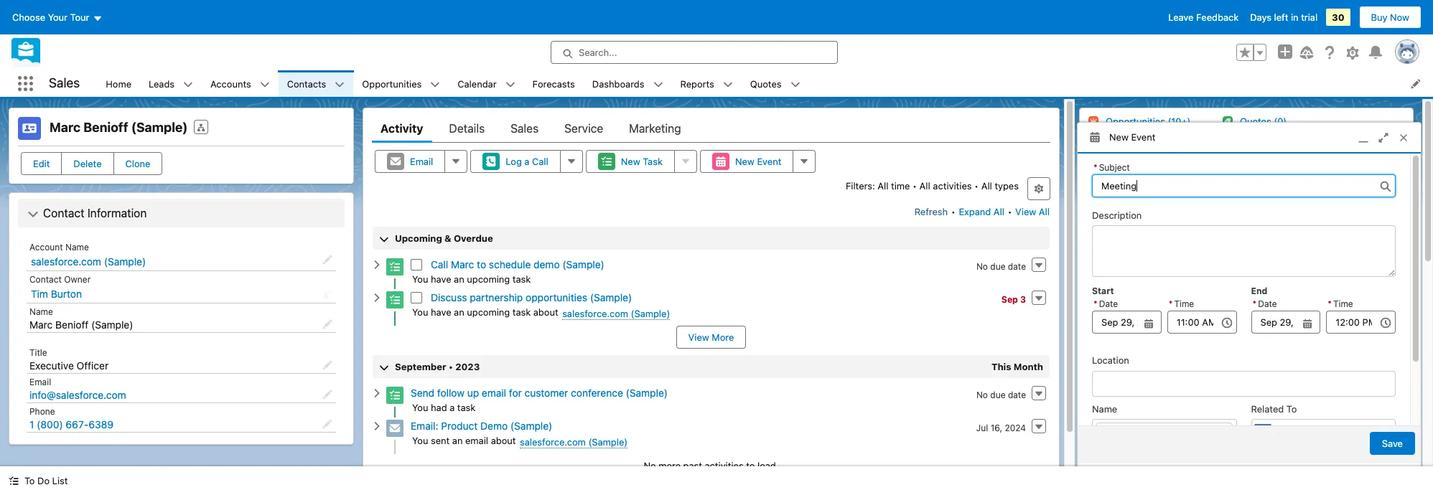 Task type: describe. For each thing, give the bounding box(es) containing it.
you for you have an upcoming task
[[412, 274, 428, 285]]

1 vertical spatial email
[[29, 377, 51, 388]]

new for the new task button
[[621, 156, 640, 167]]

contact information button
[[21, 202, 342, 225]]

this month
[[992, 361, 1043, 373]]

dashboards
[[592, 78, 644, 89]]

forecasts
[[532, 78, 575, 89]]

marketing
[[629, 122, 681, 135]]

due for you sent an email about salesforce.com (sample)
[[990, 390, 1006, 401]]

september  •  2023
[[395, 361, 480, 373]]

opportunities list item
[[354, 70, 449, 97]]

view more button
[[676, 326, 746, 349]]

search... button
[[551, 41, 838, 64]]

0 vertical spatial salesforce.com (sample) link
[[31, 256, 146, 269]]

contact owner
[[29, 274, 91, 285]]

date: for salesforce.com - 320 widgets (sample)
[[1116, 368, 1139, 379]]

left
[[1274, 11, 1288, 23]]

0 vertical spatial benioff
[[84, 120, 128, 135]]

a inside log a call button
[[524, 156, 530, 167]]

group down the days
[[1236, 44, 1267, 61]]

contacts list item
[[278, 70, 354, 97]]

0 vertical spatial view
[[1015, 206, 1036, 218]]

$35,000.00
[[1179, 304, 1229, 316]]

1 vertical spatial activities
[[705, 460, 744, 472]]

text default image inside to do list button
[[9, 476, 19, 486]]

end
[[1251, 286, 1267, 297]]

an for you sent an email about salesforce.com (sample)
[[452, 435, 463, 447]]

stage: amount: close date: for salesforce.com - 240 widgets (sample)
[[1088, 241, 1139, 276]]

closed won amount:
[[1088, 293, 1231, 316]]

choose your tour button
[[11, 6, 103, 29]]

view all
[[1229, 392, 1264, 404]]

salesforce.com (sample)
[[31, 256, 146, 268]]

discuss partnership opportunities (sample) link
[[431, 292, 632, 304]]

2 vertical spatial marc
[[29, 319, 53, 331]]

salesforce.com - 320 widgets (sample)
[[1090, 332, 1263, 343]]

calendar list item
[[449, 70, 524, 97]]

product
[[441, 420, 478, 432]]

new task button
[[586, 150, 675, 173]]

0 horizontal spatial a
[[450, 402, 455, 414]]

edit account name image
[[322, 255, 332, 265]]

text default image inside accounts list item
[[260, 80, 270, 90]]

task image for discuss
[[386, 292, 404, 309]]

(800)
[[37, 419, 63, 431]]

salesforce.com - 240 widgets (sample) link
[[1090, 228, 1263, 241]]

notes image
[[1223, 156, 1233, 166]]

16,
[[991, 423, 1002, 434]]

conference
[[571, 387, 623, 399]]

an for you have an upcoming task
[[454, 274, 464, 285]]

edit title image
[[322, 360, 332, 370]]

time
[[891, 180, 910, 192]]

sent
[[431, 435, 450, 447]]

salesforce.com inside you have an upcoming task about salesforce.com (sample)
[[562, 308, 628, 320]]

log
[[506, 156, 522, 167]]

view for view all
[[1229, 392, 1250, 404]]

email for about
[[465, 435, 488, 447]]

edit
[[33, 158, 50, 169]]

tab list containing activity
[[372, 114, 1050, 143]]

call marc to schedule demo (sample)
[[431, 259, 604, 271]]

date for end
[[1258, 299, 1277, 310]]

(sample) inside you have an upcoming task about salesforce.com (sample)
[[631, 308, 670, 320]]

contact for contact information
[[43, 207, 84, 220]]

to inside new event dialog
[[1286, 403, 1297, 415]]

all left opportunities icon
[[1039, 206, 1050, 218]]

sep 3
[[1001, 294, 1026, 305]]

service link
[[564, 114, 603, 143]]

1 (800) 667-6389 link
[[29, 419, 114, 431]]

(sample) inside the you sent an email about salesforce.com (sample)
[[588, 437, 628, 448]]

date: inside $35,000.00 close date:
[[1116, 316, 1139, 327]]

accounts list item
[[202, 70, 278, 97]]

no for you sent an email about salesforce.com (sample)
[[976, 390, 988, 401]]

description
[[1092, 209, 1142, 221]]

activity link
[[381, 114, 423, 143]]

dashboards list item
[[584, 70, 672, 97]]

days left in trial
[[1250, 11, 1318, 23]]

Location text field
[[1092, 371, 1396, 397]]

1 (800) 667-6389
[[29, 419, 114, 431]]

title
[[29, 348, 47, 358]]

call marc to schedule demo (sample) link
[[431, 259, 604, 271]]

home
[[106, 78, 131, 89]]

text default image inside leads list item
[[183, 80, 193, 90]]

* date for start
[[1094, 299, 1118, 310]]

2 vertical spatial task
[[457, 402, 476, 414]]

group for start
[[1092, 298, 1162, 334]]

all right expand
[[994, 206, 1004, 218]]

quotes link
[[742, 70, 790, 97]]

leave feedback
[[1168, 11, 1239, 23]]

past
[[683, 460, 702, 472]]

text default image inside contact information dropdown button
[[27, 209, 39, 221]]

you had a task
[[412, 402, 476, 414]]

240
[[1165, 228, 1183, 240]]

clone button
[[113, 152, 163, 175]]

you have an upcoming task about salesforce.com (sample)
[[412, 307, 670, 320]]

expand all button
[[958, 200, 1005, 223]]

opportunities (10+) link
[[1106, 116, 1191, 128]]

all right time
[[920, 180, 930, 192]]

calendar
[[458, 78, 497, 89]]

call inside button
[[532, 156, 548, 167]]

send follow up email for customer conference (sample)
[[411, 387, 668, 399]]

no more past activities to load. status
[[372, 460, 1050, 472]]

opportunities (3+)
[[1114, 198, 1208, 211]]

$35,000.00 close date:
[[1088, 304, 1229, 327]]

• left expand
[[951, 206, 956, 218]]

leads link
[[140, 70, 183, 97]]

buy now button
[[1359, 6, 1422, 29]]

opportunities image
[[1088, 196, 1106, 213]]

task for you have an upcoming task about salesforce.com (sample)
[[512, 307, 531, 318]]

accounts image
[[1254, 424, 1271, 442]]

salesforce.com - 240 widgets (sample)
[[1090, 228, 1263, 240]]

you for you sent an email about salesforce.com (sample)
[[412, 435, 428, 447]]

Description text field
[[1092, 226, 1396, 277]]

list containing home
[[97, 70, 1433, 97]]

view more
[[688, 332, 734, 343]]

name inside new event dialog
[[1092, 403, 1117, 415]]

trial
[[1301, 11, 1318, 23]]

salesforce.com for salesforce.com - 350 widgets (sample)
[[1090, 280, 1156, 292]]

cases image
[[1088, 136, 1099, 146]]

contact image
[[18, 117, 41, 140]]

had
[[431, 402, 447, 414]]

time for end
[[1333, 299, 1353, 310]]

dashboards link
[[584, 70, 653, 97]]

1 vertical spatial marc
[[451, 259, 474, 271]]

for
[[509, 387, 522, 399]]

6389
[[88, 419, 114, 431]]

calendar link
[[449, 70, 505, 97]]

sales inside tab list
[[511, 122, 539, 135]]

group for end
[[1251, 298, 1321, 334]]

more
[[712, 332, 734, 343]]

stage: for salesforce.com - 320 widgets (sample)
[[1088, 345, 1116, 356]]

you sent an email about salesforce.com (sample)
[[412, 435, 628, 448]]

sep
[[1001, 294, 1018, 305]]

opportunities image
[[1088, 116, 1099, 126]]

text default image inside contacts list item
[[335, 80, 345, 90]]

month
[[1014, 361, 1043, 373]]

amount: for salesforce.com - 320 widgets (sample)
[[1088, 356, 1125, 368]]

list
[[52, 475, 68, 487]]

phone
[[29, 406, 55, 417]]

new event inside "link"
[[1109, 132, 1156, 143]]

salesforce.com - 350 widgets (sample) link
[[1090, 280, 1263, 292]]

event inside "link"
[[1131, 132, 1156, 143]]

account name
[[29, 242, 89, 253]]

date for you sent an email about salesforce.com (sample)
[[1008, 390, 1026, 401]]

upcoming
[[395, 233, 442, 244]]

new inside "link"
[[1109, 132, 1129, 143]]

tim burton
[[31, 288, 82, 300]]

• right time
[[913, 180, 917, 192]]

2024
[[1005, 423, 1026, 434]]

0 vertical spatial sales
[[49, 76, 80, 91]]

time for start
[[1174, 299, 1194, 310]]

amount: inside closed won amount:
[[1088, 304, 1125, 316]]

salesforce.com for salesforce.com (sample)
[[31, 256, 101, 268]]

stage: amount: close date: for salesforce.com - 320 widgets (sample)
[[1088, 345, 1139, 379]]

delete
[[73, 158, 102, 169]]

email image
[[386, 420, 404, 437]]

2 vertical spatial no
[[644, 460, 656, 472]]

• down types
[[1008, 206, 1012, 218]]

0 horizontal spatial call
[[431, 259, 448, 271]]

1
[[29, 419, 34, 431]]

* subject
[[1094, 162, 1130, 173]]

350
[[1165, 280, 1183, 292]]

tour
[[70, 11, 89, 23]]

salesforce.com (sample) link for you have an upcoming task about salesforce.com (sample)
[[562, 308, 670, 320]]

all left time
[[878, 180, 889, 192]]

1 horizontal spatial activities
[[933, 180, 972, 192]]

667-
[[66, 419, 88, 431]]

- for 350
[[1158, 280, 1163, 292]]

amount: for salesforce.com - 240 widgets (sample)
[[1088, 253, 1125, 264]]

task for you have an upcoming task
[[512, 274, 531, 285]]



Task type: vqa. For each thing, say whether or not it's contained in the screenshot.
topmost call
yes



Task type: locate. For each thing, give the bounding box(es) containing it.
call right log
[[532, 156, 548, 167]]

you inside you have an upcoming task about salesforce.com (sample)
[[412, 307, 428, 318]]

about inside the you sent an email about salesforce.com (sample)
[[491, 435, 516, 447]]

2 stage: from the top
[[1088, 293, 1116, 304]]

1 vertical spatial task image
[[386, 292, 404, 309]]

email inside the you sent an email about salesforce.com (sample)
[[465, 435, 488, 447]]

sales
[[49, 76, 80, 91], [511, 122, 539, 135]]

salesforce.com up closed won amount:
[[1090, 280, 1156, 292]]

marc up you have an upcoming task at left bottom
[[451, 259, 474, 271]]

opportunities for opportunities (3+)
[[1114, 198, 1183, 211]]

event inside button
[[757, 156, 781, 167]]

an inside you have an upcoming task about salesforce.com (sample)
[[454, 307, 464, 318]]

date down this month
[[1008, 390, 1026, 401]]

view all link down types
[[1015, 200, 1050, 223]]

1 horizontal spatial opportunities
[[1114, 198, 1183, 211]]

this
[[992, 361, 1011, 373]]

-
[[1158, 228, 1163, 240], [1158, 280, 1163, 292], [1158, 332, 1163, 343]]

1 horizontal spatial date
[[1258, 299, 1277, 310]]

new for new event button
[[735, 156, 755, 167]]

1 vertical spatial email
[[465, 435, 488, 447]]

burton
[[51, 288, 82, 300]]

upcoming up partnership
[[467, 274, 510, 285]]

salesforce.com down account name
[[31, 256, 101, 268]]

to inside button
[[24, 475, 35, 487]]

tab list
[[372, 114, 1050, 143]]

email right up
[[482, 387, 506, 399]]

2 vertical spatial salesforce.com (sample) link
[[520, 437, 628, 449]]

1 horizontal spatial view
[[1015, 206, 1036, 218]]

* time for start
[[1169, 299, 1194, 310]]

1 horizontal spatial view all link
[[1080, 386, 1413, 409]]

1 vertical spatial call
[[431, 259, 448, 271]]

salesforce.com inside the you sent an email about salesforce.com (sample)
[[520, 437, 586, 448]]

upcoming for you have an upcoming task
[[467, 274, 510, 285]]

1 vertical spatial sales
[[511, 122, 539, 135]]

you down 'upcoming'
[[412, 274, 428, 285]]

an up the discuss
[[454, 274, 464, 285]]

demo
[[480, 420, 508, 432]]

2 vertical spatial name
[[1092, 403, 1117, 415]]

salesforce.com (sample) link down conference
[[520, 437, 628, 449]]

have up the discuss
[[431, 274, 451, 285]]

0 horizontal spatial opportunities
[[362, 78, 422, 89]]

you up september
[[412, 307, 428, 318]]

salesforce.com (sample) link up owner
[[31, 256, 146, 269]]

stage: amount: close date: up 'start'
[[1088, 241, 1139, 276]]

widgets inside salesforce.com - 350 widgets (sample) link
[[1185, 280, 1221, 292]]

task image
[[386, 259, 404, 276], [386, 292, 404, 309]]

2 horizontal spatial name
[[1092, 403, 1117, 415]]

1 - from the top
[[1158, 228, 1163, 240]]

sales up log a call
[[511, 122, 539, 135]]

0 vertical spatial due
[[990, 261, 1006, 272]]

1 horizontal spatial to
[[1286, 403, 1297, 415]]

contact information
[[43, 207, 147, 220]]

name down "tim"
[[29, 307, 53, 317]]

0 vertical spatial widgets
[[1185, 228, 1221, 240]]

1 date from the left
[[1099, 299, 1118, 310]]

1 horizontal spatial email
[[410, 156, 433, 167]]

you for you have an upcoming task about salesforce.com (sample)
[[412, 307, 428, 318]]

customer
[[525, 387, 568, 399]]

files image
[[1088, 156, 1099, 166]]

2 you from the top
[[412, 307, 428, 318]]

close inside $35,000.00 close date:
[[1088, 316, 1113, 327]]

1 no due date from the top
[[976, 261, 1026, 272]]

0 vertical spatial contact
[[43, 207, 84, 220]]

date: up location
[[1116, 316, 1139, 327]]

close up 'start'
[[1088, 264, 1113, 276]]

date for you have an upcoming task about salesforce.com (sample)
[[1008, 261, 1026, 272]]

2 horizontal spatial new
[[1109, 132, 1129, 143]]

amount:
[[1088, 253, 1125, 264], [1088, 304, 1125, 316], [1088, 356, 1125, 368]]

0 vertical spatial no
[[976, 261, 988, 272]]

more
[[659, 460, 681, 472]]

task
[[512, 274, 531, 285], [512, 307, 531, 318], [457, 402, 476, 414]]

- left 350
[[1158, 280, 1163, 292]]

new event inside button
[[735, 156, 781, 167]]

2 vertical spatial view
[[1229, 392, 1250, 404]]

1 vertical spatial stage:
[[1088, 293, 1116, 304]]

task down call marc to schedule demo (sample)
[[512, 274, 531, 285]]

you for you had a task
[[412, 402, 428, 414]]

due for you have an upcoming task about salesforce.com (sample)
[[990, 261, 1006, 272]]

upcoming for you have an upcoming task about salesforce.com (sample)
[[467, 307, 510, 318]]

widgets for 350
[[1185, 280, 1221, 292]]

2 * time from the left
[[1328, 299, 1353, 310]]

date
[[1008, 261, 1026, 272], [1008, 390, 1026, 401]]

executive officer
[[29, 360, 109, 372]]

save
[[1382, 438, 1403, 449]]

0 vertical spatial activities
[[933, 180, 972, 192]]

1 upcoming from the top
[[467, 274, 510, 285]]

upcoming inside you have an upcoming task about salesforce.com (sample)
[[467, 307, 510, 318]]

date: for salesforce.com - 240 widgets (sample)
[[1116, 264, 1139, 276]]

1 stage: from the top
[[1088, 241, 1116, 253]]

1 vertical spatial a
[[450, 402, 455, 414]]

no due date for you have an upcoming task about salesforce.com (sample)
[[976, 261, 1026, 272]]

sales link
[[511, 114, 539, 143]]

1 * date from the left
[[1094, 299, 1118, 310]]

to do list button
[[0, 467, 76, 495]]

11/3/2023
[[1179, 316, 1222, 327]]

1 time from the left
[[1174, 299, 1194, 310]]

due down "this"
[[990, 390, 1006, 401]]

salesforce.com down description
[[1090, 228, 1156, 240]]

have inside you have an upcoming task about salesforce.com (sample)
[[431, 307, 451, 318]]

0 vertical spatial date:
[[1116, 264, 1139, 276]]

1 vertical spatial due
[[990, 390, 1006, 401]]

0 vertical spatial to
[[1286, 403, 1297, 415]]

close for salesforce.com - 240 widgets (sample)
[[1088, 264, 1113, 276]]

0 vertical spatial view all link
[[1015, 200, 1050, 223]]

0 horizontal spatial sales
[[49, 76, 80, 91]]

3 - from the top
[[1158, 332, 1163, 343]]

0 horizontal spatial to
[[477, 259, 486, 271]]

demo
[[534, 259, 560, 271]]

your
[[48, 11, 68, 23]]

0 horizontal spatial name
[[29, 307, 53, 317]]

send
[[411, 387, 434, 399]]

1 * time from the left
[[1169, 299, 1194, 310]]

amount: up 'start'
[[1088, 253, 1125, 264]]

1 you from the top
[[412, 274, 428, 285]]

0 vertical spatial event
[[1131, 132, 1156, 143]]

task image left the discuss
[[386, 292, 404, 309]]

view left the related
[[1229, 392, 1250, 404]]

contact for contact owner
[[29, 274, 62, 285]]

salesforce.com inside "link"
[[1090, 228, 1156, 240]]

stage: amount: close date:
[[1088, 241, 1139, 276], [1088, 345, 1139, 379]]

widgets down 11/3/2023
[[1185, 332, 1221, 343]]

a right log
[[524, 156, 530, 167]]

all up accounts image
[[1253, 392, 1264, 404]]

2 no due date from the top
[[976, 390, 1026, 401]]

None text field
[[1092, 311, 1162, 334], [1167, 311, 1237, 334], [1326, 311, 1396, 334], [1092, 311, 1162, 334], [1167, 311, 1237, 334], [1326, 311, 1396, 334]]

1 date: from the top
[[1116, 264, 1139, 276]]

no left more
[[644, 460, 656, 472]]

0 vertical spatial email
[[482, 387, 506, 399]]

won
[[1212, 293, 1231, 304]]

location
[[1092, 355, 1129, 366]]

text default image
[[372, 260, 382, 270], [372, 421, 382, 431], [1392, 428, 1402, 438], [9, 476, 19, 486]]

*
[[1094, 162, 1098, 173], [1094, 299, 1098, 310], [1169, 299, 1173, 310], [1253, 299, 1257, 310], [1328, 299, 1332, 310]]

3 close from the top
[[1088, 368, 1113, 379]]

task image for call
[[386, 259, 404, 276]]

2 horizontal spatial view
[[1229, 392, 1250, 404]]

0 vertical spatial opportunities
[[362, 78, 422, 89]]

2 amount: from the top
[[1088, 304, 1125, 316]]

september
[[395, 361, 446, 373]]

stage: down 'start'
[[1088, 345, 1116, 356]]

quotes list item
[[742, 70, 809, 97]]

3
[[1020, 294, 1026, 305]]

1 have from the top
[[431, 274, 451, 285]]

1 vertical spatial view
[[688, 332, 709, 343]]

0 vertical spatial new event
[[1109, 132, 1156, 143]]

no up jul
[[976, 390, 988, 401]]

forecasts link
[[524, 70, 584, 97]]

2 date from the top
[[1008, 390, 1026, 401]]

date up sep 3
[[1008, 261, 1026, 272]]

to left do
[[24, 475, 35, 487]]

marketing link
[[629, 114, 681, 143]]

group
[[1236, 44, 1267, 61], [1092, 298, 1162, 334], [1251, 298, 1321, 334]]

to
[[477, 259, 486, 271], [746, 460, 755, 472]]

2 vertical spatial stage:
[[1088, 345, 1116, 356]]

- left 240
[[1158, 228, 1163, 240]]

no for you have an upcoming task about salesforce.com (sample)
[[976, 261, 988, 272]]

1 horizontal spatial time
[[1333, 299, 1353, 310]]

close down location
[[1088, 368, 1113, 379]]

edit button
[[21, 152, 62, 175]]

reports list item
[[672, 70, 742, 97]]

quotes image
[[1223, 116, 1233, 126]]

2 - from the top
[[1158, 280, 1163, 292]]

320
[[1165, 332, 1183, 343]]

you down send
[[412, 402, 428, 414]]

reports link
[[672, 70, 723, 97]]

contacts
[[287, 78, 326, 89]]

an
[[454, 274, 464, 285], [454, 307, 464, 318], [452, 435, 463, 447]]

0 horizontal spatial to
[[24, 475, 35, 487]]

opportunities (10+)
[[1106, 116, 1191, 127]]

1 task image from the top
[[386, 259, 404, 276]]

0 vertical spatial to
[[477, 259, 486, 271]]

1 close from the top
[[1088, 264, 1113, 276]]

to up you have an upcoming task at left bottom
[[477, 259, 486, 271]]

an inside the you sent an email about salesforce.com (sample)
[[452, 435, 463, 447]]

salesforce.com (sample) link for you sent an email about salesforce.com (sample)
[[520, 437, 628, 449]]

1 vertical spatial no
[[976, 390, 988, 401]]

0 horizontal spatial email
[[29, 377, 51, 388]]

0 vertical spatial upcoming
[[467, 274, 510, 285]]

contact up "tim"
[[29, 274, 62, 285]]

0 horizontal spatial new event
[[735, 156, 781, 167]]

details
[[449, 122, 485, 135]]

email down email: product demo (sample)
[[465, 435, 488, 447]]

officer
[[77, 360, 109, 372]]

* date
[[1094, 299, 1118, 310], [1253, 299, 1277, 310]]

3 amount: from the top
[[1088, 356, 1125, 368]]

amount: down $35,000.00 close date:
[[1088, 356, 1125, 368]]

accounts
[[210, 78, 251, 89]]

files (0)
[[1106, 156, 1141, 167]]

benioff down burton
[[55, 319, 89, 331]]

list
[[97, 70, 1433, 97]]

(3+)
[[1186, 198, 1208, 211]]

have for you have an upcoming task about salesforce.com (sample)
[[431, 307, 451, 318]]

0 vertical spatial amount:
[[1088, 253, 1125, 264]]

opportunities inside opportunities link
[[362, 78, 422, 89]]

salesforce.com for salesforce.com - 320 widgets (sample)
[[1090, 332, 1156, 343]]

1 vertical spatial have
[[431, 307, 451, 318]]

1 stage: amount: close date: from the top
[[1088, 241, 1139, 276]]

do
[[37, 475, 50, 487]]

0 horizontal spatial view
[[688, 332, 709, 343]]

30
[[1332, 11, 1344, 23]]

you down the email:
[[412, 435, 428, 447]]

email:
[[411, 420, 438, 432]]

executive
[[29, 360, 74, 372]]

to right the related
[[1286, 403, 1297, 415]]

4 you from the top
[[412, 435, 428, 447]]

amount: down 'start'
[[1088, 304, 1125, 316]]

opportunities for opportunities
[[362, 78, 422, 89]]

1 horizontal spatial call
[[532, 156, 548, 167]]

1 horizontal spatial * date
[[1253, 299, 1277, 310]]

files (0) link
[[1106, 156, 1141, 168]]

2 vertical spatial -
[[1158, 332, 1163, 343]]

1 vertical spatial to
[[746, 460, 755, 472]]

task image
[[386, 387, 404, 404]]

refresh button
[[914, 200, 949, 223]]

0 vertical spatial -
[[1158, 228, 1163, 240]]

3 date: from the top
[[1116, 368, 1139, 379]]

marc up title
[[29, 319, 53, 331]]

expand
[[959, 206, 991, 218]]

activity
[[381, 122, 423, 135]]

about down 'demo'
[[491, 435, 516, 447]]

1 vertical spatial new event
[[735, 156, 781, 167]]

salesforce.com down customer
[[520, 437, 586, 448]]

about inside you have an upcoming task about salesforce.com (sample)
[[533, 307, 558, 318]]

widgets for 320
[[1185, 332, 1221, 343]]

1 vertical spatial -
[[1158, 280, 1163, 292]]

1 horizontal spatial name
[[65, 242, 89, 253]]

2 vertical spatial close
[[1088, 368, 1113, 379]]

marc right contact icon
[[50, 120, 81, 135]]

2 vertical spatial date:
[[1116, 368, 1139, 379]]

view all link up accounts image
[[1080, 386, 1413, 409]]

2 task image from the top
[[386, 292, 404, 309]]

have for you have an upcoming task
[[431, 274, 451, 285]]

due up sep
[[990, 261, 1006, 272]]

1 due from the top
[[990, 261, 1006, 272]]

0 vertical spatial marc benioff (sample)
[[50, 120, 188, 135]]

0 horizontal spatial about
[[491, 435, 516, 447]]

email
[[410, 156, 433, 167], [29, 377, 51, 388]]

new inside button
[[735, 156, 755, 167]]

(sample) inside "link"
[[1224, 228, 1263, 240]]

salesforce.com for salesforce.com - 240 widgets (sample)
[[1090, 228, 1156, 240]]

1 horizontal spatial new event
[[1109, 132, 1156, 143]]

1 vertical spatial contact
[[29, 274, 62, 285]]

salesforce.com up location
[[1090, 332, 1156, 343]]

no due date up sep
[[976, 261, 1026, 272]]

3 stage: from the top
[[1088, 345, 1116, 356]]

date: down location
[[1116, 368, 1139, 379]]

2 have from the top
[[431, 307, 451, 318]]

widgets for 240
[[1185, 228, 1221, 240]]

opportunities
[[526, 292, 587, 304]]

date: up closed won amount:
[[1116, 264, 1139, 276]]

text default image
[[183, 80, 193, 90], [260, 80, 270, 90], [335, 80, 345, 90], [430, 80, 440, 90], [27, 209, 39, 221], [372, 293, 382, 303], [372, 388, 382, 398]]

task image down 'upcoming'
[[386, 259, 404, 276]]

1 vertical spatial benioff
[[55, 319, 89, 331]]

no down refresh • expand all • view all
[[976, 261, 988, 272]]

0 horizontal spatial * date
[[1094, 299, 1118, 310]]

0 vertical spatial stage: amount: close date:
[[1088, 241, 1139, 276]]

2 date from the left
[[1258, 299, 1277, 310]]

leads list item
[[140, 70, 202, 97]]

group down 'start'
[[1092, 298, 1162, 334]]

stage: down description
[[1088, 241, 1116, 253]]

leave feedback link
[[1168, 11, 1239, 23]]

email inside button
[[410, 156, 433, 167]]

text default image inside opportunities list item
[[430, 80, 440, 90]]

activities up refresh
[[933, 180, 972, 192]]

jul
[[976, 423, 988, 434]]

no due date for you sent an email about salesforce.com (sample)
[[976, 390, 1026, 401]]

0 vertical spatial have
[[431, 274, 451, 285]]

email for for
[[482, 387, 506, 399]]

• left 2023
[[449, 361, 453, 373]]

* time for end
[[1328, 299, 1353, 310]]

date down 'start'
[[1099, 299, 1118, 310]]

new event link
[[1078, 123, 1421, 153]]

service
[[564, 122, 603, 135]]

0 vertical spatial a
[[524, 156, 530, 167]]

salesforce.com (sample) link down opportunities
[[562, 308, 670, 320]]

stage: amount: close date: down $35,000.00 close date:
[[1088, 345, 1139, 379]]

name down location
[[1092, 403, 1117, 415]]

1 vertical spatial view all link
[[1080, 386, 1413, 409]]

0 horizontal spatial new
[[621, 156, 640, 167]]

benioff up delete button
[[84, 120, 128, 135]]

email
[[482, 387, 506, 399], [465, 435, 488, 447]]

all
[[878, 180, 889, 192], [920, 180, 930, 192], [981, 180, 992, 192], [994, 206, 1004, 218], [1039, 206, 1050, 218], [1253, 392, 1264, 404]]

1 widgets from the top
[[1185, 228, 1221, 240]]

leave
[[1168, 11, 1194, 23]]

0 horizontal spatial time
[[1174, 299, 1194, 310]]

time
[[1174, 299, 1194, 310], [1333, 299, 1353, 310]]

- left 320
[[1158, 332, 1163, 343]]

widgets inside salesforce.com - 320 widgets (sample) link
[[1185, 332, 1221, 343]]

1 vertical spatial date:
[[1116, 316, 1139, 327]]

2 due from the top
[[990, 390, 1006, 401]]

2 close from the top
[[1088, 316, 1113, 327]]

an down "product"
[[452, 435, 463, 447]]

2 time from the left
[[1333, 299, 1353, 310]]

* date down end
[[1253, 299, 1277, 310]]

marc benioff (sample) up "clone"
[[50, 120, 188, 135]]

widgets inside salesforce.com - 240 widgets (sample) "link"
[[1185, 228, 1221, 240]]

all left types
[[981, 180, 992, 192]]

choose
[[12, 11, 45, 23]]

0 vertical spatial email
[[410, 156, 433, 167]]

close for salesforce.com - 320 widgets (sample)
[[1088, 368, 1113, 379]]

follow
[[437, 387, 464, 399]]

• up expand
[[974, 180, 979, 192]]

task down up
[[457, 402, 476, 414]]

* date for end
[[1253, 299, 1277, 310]]

edit name image
[[322, 320, 332, 330]]

1 vertical spatial close
[[1088, 316, 1113, 327]]

salesforce.com down opportunities
[[562, 308, 628, 320]]

* date down 'start'
[[1094, 299, 1118, 310]]

clone
[[125, 158, 150, 169]]

no due date down "this"
[[976, 390, 1026, 401]]

2 vertical spatial amount:
[[1088, 356, 1125, 368]]

email button
[[375, 150, 445, 173]]

salesforce.com - 320 widgets (sample) link
[[1090, 332, 1263, 344]]

upcoming down partnership
[[467, 307, 510, 318]]

about
[[533, 307, 558, 318], [491, 435, 516, 447]]

new inside button
[[621, 156, 640, 167]]

name up salesforce.com (sample)
[[65, 242, 89, 253]]

2 widgets from the top
[[1185, 280, 1221, 292]]

date for start
[[1099, 299, 1118, 310]]

call
[[532, 156, 548, 167], [431, 259, 448, 271]]

an for you have an upcoming task about salesforce.com (sample)
[[454, 307, 464, 318]]

0 horizontal spatial view all link
[[1015, 200, 1050, 223]]

1 horizontal spatial * time
[[1328, 299, 1353, 310]]

view left more
[[688, 332, 709, 343]]

contact
[[43, 207, 84, 220], [29, 274, 62, 285]]

- for 240
[[1158, 228, 1163, 240]]

- inside "link"
[[1158, 228, 1163, 240]]

to left load.
[[746, 460, 755, 472]]

view for view more
[[688, 332, 709, 343]]

0 vertical spatial task image
[[386, 259, 404, 276]]

opportunities link
[[354, 70, 430, 97]]

3 widgets from the top
[[1185, 332, 1221, 343]]

0 vertical spatial close
[[1088, 264, 1113, 276]]

account
[[29, 242, 63, 253]]

sales left the home
[[49, 76, 80, 91]]

task down discuss partnership opportunities (sample)
[[512, 307, 531, 318]]

2 date: from the top
[[1116, 316, 1139, 327]]

- for 320
[[1158, 332, 1163, 343]]

view inside button
[[688, 332, 709, 343]]

a right had
[[450, 402, 455, 414]]

None text field
[[1092, 174, 1396, 197], [1251, 311, 1321, 334], [1092, 174, 1396, 197], [1251, 311, 1321, 334]]

1 date from the top
[[1008, 261, 1026, 272]]

refresh
[[914, 206, 948, 218]]

call down upcoming & overdue
[[431, 259, 448, 271]]

partnership
[[470, 292, 523, 304]]

stage: up location
[[1088, 293, 1116, 304]]

task inside you have an upcoming task about salesforce.com (sample)
[[512, 307, 531, 318]]

have down the discuss
[[431, 307, 451, 318]]

stage: for salesforce.com - 240 widgets (sample)
[[1088, 241, 1116, 253]]

group down end
[[1251, 298, 1321, 334]]

0 vertical spatial marc
[[50, 120, 81, 135]]

2 upcoming from the top
[[467, 307, 510, 318]]

about down opportunities
[[533, 307, 558, 318]]

event
[[1131, 132, 1156, 143], [757, 156, 781, 167]]

widgets up closed
[[1185, 280, 1221, 292]]

1 vertical spatial opportunities
[[1114, 198, 1183, 211]]

0 vertical spatial date
[[1008, 261, 1026, 272]]

opportunities up 240
[[1114, 198, 1183, 211]]

0 vertical spatial an
[[454, 274, 464, 285]]

new event dialog
[[1077, 122, 1422, 488]]

email down executive
[[29, 377, 51, 388]]

0 horizontal spatial * time
[[1169, 299, 1194, 310]]

marc benioff (sample) down burton
[[29, 319, 133, 331]]

2 * date from the left
[[1253, 299, 1277, 310]]

1 vertical spatial about
[[491, 435, 516, 447]]

view down types
[[1015, 206, 1036, 218]]

1 vertical spatial task
[[512, 307, 531, 318]]

date down end
[[1258, 299, 1277, 310]]

now
[[1390, 11, 1409, 23]]

1 vertical spatial event
[[757, 156, 781, 167]]

3 you from the top
[[412, 402, 428, 414]]

notes (1) link
[[1240, 156, 1280, 168]]

1 vertical spatial salesforce.com (sample) link
[[562, 308, 670, 320]]

1 horizontal spatial to
[[746, 460, 755, 472]]

•
[[913, 180, 917, 192], [974, 180, 979, 192], [951, 206, 956, 218], [1008, 206, 1012, 218], [449, 361, 453, 373]]

0 vertical spatial task
[[512, 274, 531, 285]]

0 horizontal spatial event
[[757, 156, 781, 167]]

0 vertical spatial call
[[532, 156, 548, 167]]

1 vertical spatial marc benioff (sample)
[[29, 319, 133, 331]]

0 vertical spatial about
[[533, 307, 558, 318]]

opportunities up activity
[[362, 78, 422, 89]]

contact inside dropdown button
[[43, 207, 84, 220]]

1 amount: from the top
[[1088, 253, 1125, 264]]

related to
[[1251, 403, 1297, 415]]

edit email image
[[322, 390, 332, 400]]

0 vertical spatial name
[[65, 242, 89, 253]]

you inside the you sent an email about salesforce.com (sample)
[[412, 435, 428, 447]]

feedback
[[1196, 11, 1239, 23]]

home link
[[97, 70, 140, 97]]

edit phone image
[[322, 419, 332, 429]]

2 stage: amount: close date: from the top
[[1088, 345, 1139, 379]]

an down the discuss
[[454, 307, 464, 318]]



